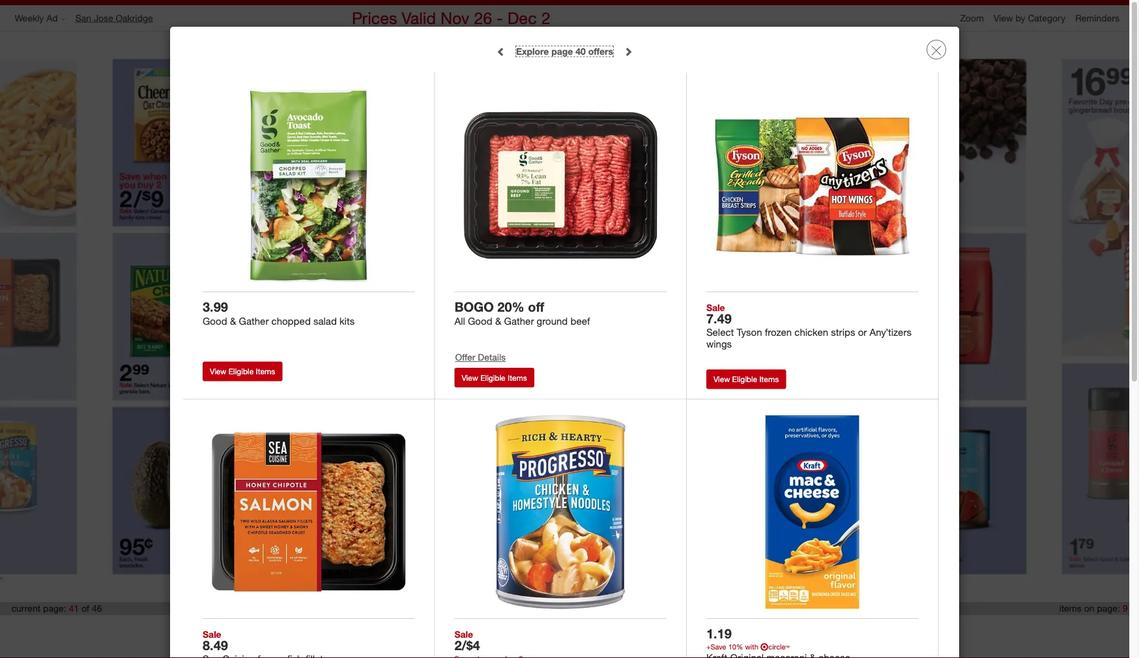 Task type: locate. For each thing, give the bounding box(es) containing it.
view down 'wings'
[[714, 374, 731, 384]]

page 41 image
[[95, 42, 570, 593]]

1 gather from the left
[[239, 315, 269, 327]]

good inside 3.99 good & gather chopped salad kits
[[203, 315, 227, 327]]

weekly ad
[[15, 12, 58, 24]]

2 horizontal spatial eligible
[[733, 374, 758, 384]]

& inside 3.99 good & gather chopped salad kits
[[230, 315, 236, 327]]

san jose oakridge link
[[75, 12, 163, 25]]

8.49
[[203, 637, 228, 653]]

chevron left image
[[497, 47, 506, 56]]

1 horizontal spatial sale
[[455, 629, 474, 640]]

by
[[1016, 12, 1026, 24]]

based
[[478, 626, 502, 636]]

explore
[[516, 45, 549, 57]]

sale for 8.49
[[203, 629, 222, 640]]

◎circle™
[[761, 642, 790, 651]]

interest-based ads
[[447, 626, 518, 636]]

sale
[[707, 302, 726, 313], [203, 629, 222, 640], [455, 629, 474, 640]]

2 horizontal spatial sale
[[707, 302, 726, 313]]

page: left 41
[[43, 603, 66, 614]]

eligible
[[229, 367, 254, 376], [481, 373, 506, 382], [733, 374, 758, 384]]

privacy
[[412, 626, 438, 636]]

2/$4
[[455, 637, 480, 653]]

sea cuisine frozen fish fillet image
[[207, 410, 410, 614]]

good & gather chopped salad kits link
[[203, 315, 415, 327]]

sale inside sale 2/$4
[[455, 629, 474, 640]]

3.99 good & gather chopped salad kits
[[203, 299, 355, 327]]

offer details button
[[455, 349, 511, 368]]

choices
[[731, 626, 759, 636]]

1 horizontal spatial gather
[[504, 315, 534, 327]]

&
[[230, 315, 236, 327], [496, 315, 502, 327]]

your privacy choices
[[684, 626, 759, 636]]

interest-
[[447, 626, 478, 636]]

1.19
[[707, 626, 732, 641]]

current page: 41 of 46
[[11, 603, 102, 614]]

ground
[[537, 315, 568, 327]]

chicken
[[795, 326, 829, 338]]

your
[[684, 626, 700, 636]]

ccpa image
[[662, 622, 681, 642]]

1.19 +save 10% with ◎circle™
[[707, 626, 790, 651]]

0 horizontal spatial eligible
[[229, 367, 254, 376]]

& right 3.99
[[230, 315, 236, 327]]

40
[[576, 45, 586, 57]]

2 gather from the left
[[504, 315, 534, 327]]

sale for 7.49
[[707, 302, 726, 313]]

0 horizontal spatial sale
[[203, 629, 222, 640]]

zoom link
[[961, 12, 995, 25]]

privacy link
[[412, 626, 438, 636]]

0 horizontal spatial view eligible items
[[210, 367, 275, 376]]

good
[[203, 315, 227, 327], [468, 315, 493, 327]]

1 horizontal spatial page:
[[1098, 603, 1121, 614]]

& inside bogo 20% off all good & gather ground beef
[[496, 315, 502, 327]]

interest-based ads link
[[447, 626, 518, 636]]

view down 3.99
[[210, 367, 227, 376]]

category
[[1029, 12, 1066, 24]]

gather
[[239, 315, 269, 327], [504, 315, 534, 327]]

0 horizontal spatial gather
[[239, 315, 269, 327]]

select tyson frozen chicken strips or any'tizers wings image
[[711, 84, 915, 287]]

2 horizontal spatial view eligible items
[[714, 374, 780, 384]]

items down chopped
[[256, 367, 275, 376]]

gather left chopped
[[239, 315, 269, 327]]

select
[[707, 326, 735, 338]]

bogo
[[455, 299, 494, 315]]

items down frozen
[[760, 374, 780, 384]]

all good & gather ground beef link
[[455, 315, 667, 327]]

1 good from the left
[[203, 315, 227, 327]]

0 horizontal spatial good
[[203, 315, 227, 327]]

sale inside sale 8.49
[[203, 629, 222, 640]]

privacy
[[702, 626, 728, 636]]

page:
[[43, 603, 66, 614], [1098, 603, 1121, 614]]

view eligible items
[[210, 367, 275, 376], [462, 373, 527, 382], [714, 374, 780, 384]]

details
[[478, 351, 506, 363]]

+save
[[707, 642, 727, 651]]

& right 'bogo'
[[496, 315, 502, 327]]

explore page 40 of 46 element
[[516, 45, 614, 57]]

with
[[746, 642, 759, 651]]

view by category link
[[995, 12, 1076, 24]]

page: left 9 at the right of page
[[1098, 603, 1121, 614]]

2
[[542, 8, 551, 28]]

-
[[497, 8, 503, 28]]

items down the offer details button at the bottom left of page
[[508, 373, 527, 382]]

offers
[[589, 45, 614, 57]]

2 horizontal spatial items
[[760, 374, 780, 384]]

0 horizontal spatial &
[[230, 315, 236, 327]]

gather left the ground
[[504, 315, 534, 327]]

1 & from the left
[[230, 315, 236, 327]]

1 horizontal spatial &
[[496, 315, 502, 327]]

eligible for good
[[229, 367, 254, 376]]

2 & from the left
[[496, 315, 502, 327]]

gather inside 3.99 good & gather chopped salad kits
[[239, 315, 269, 327]]

7.49
[[707, 310, 732, 326]]

oakridge
[[116, 12, 153, 24]]

items
[[256, 367, 275, 376], [508, 373, 527, 382], [760, 374, 780, 384]]

wings
[[707, 338, 732, 350]]

kits
[[340, 315, 355, 327]]

sale inside sale 7.49 select tyson frozen chicken strips or any'tizers wings
[[707, 302, 726, 313]]

prices
[[352, 8, 397, 28]]

jose
[[94, 12, 113, 24]]

gather inside bogo 20% off all good & gather ground beef
[[504, 315, 534, 327]]

0 horizontal spatial page:
[[43, 603, 66, 614]]

page 43 image
[[1045, 42, 1140, 593]]

1 horizontal spatial good
[[468, 315, 493, 327]]

beef
[[571, 315, 591, 327]]

your privacy choices link
[[662, 622, 759, 642]]

0 horizontal spatial items
[[256, 367, 275, 376]]

good & gather chopped salad kits image
[[207, 84, 410, 287]]

view
[[995, 12, 1014, 24], [210, 367, 227, 376], [462, 373, 479, 382], [714, 374, 731, 384]]

sale for 2/$4
[[455, 629, 474, 640]]

26
[[474, 8, 492, 28]]

2 good from the left
[[468, 315, 493, 327]]

2 page: from the left
[[1098, 603, 1121, 614]]



Task type: describe. For each thing, give the bounding box(es) containing it.
current
[[11, 603, 41, 614]]

10%
[[729, 642, 744, 651]]

off
[[528, 299, 545, 315]]

all
[[455, 315, 465, 327]]

view eligible items for 7.49
[[714, 374, 780, 384]]

3.99
[[203, 299, 228, 315]]

view by category
[[995, 12, 1066, 24]]

items
[[1060, 603, 1082, 614]]

items for 7.49
[[760, 374, 780, 384]]

salad
[[314, 315, 337, 327]]

items for good
[[256, 367, 275, 376]]

reminders
[[1076, 12, 1120, 24]]

1 horizontal spatial items
[[508, 373, 527, 382]]

41
[[69, 603, 79, 614]]

offer
[[455, 351, 476, 363]]

close image
[[932, 45, 942, 56]]

1 page: from the left
[[43, 603, 66, 614]]

on
[[1085, 603, 1095, 614]]

chopped
[[272, 315, 311, 327]]

sale 7.49 select tyson frozen chicken strips or any'tizers wings
[[707, 302, 912, 350]]

any'tizers
[[870, 326, 912, 338]]

9
[[1124, 603, 1129, 614]]

weekly ad link
[[15, 12, 75, 25]]

offer details
[[455, 351, 506, 363]]

view down offer
[[462, 373, 479, 382]]

ad
[[46, 12, 58, 24]]

select progresso soup image
[[459, 410, 663, 614]]

frozen
[[765, 326, 792, 338]]

of
[[81, 603, 89, 614]]

or
[[859, 326, 868, 338]]

1 horizontal spatial view eligible items
[[462, 373, 527, 382]]

page 42 image
[[570, 42, 1045, 593]]

dec
[[508, 8, 537, 28]]

nov
[[441, 8, 470, 28]]

46
[[92, 603, 102, 614]]

tyson
[[737, 326, 763, 338]]

zoom
[[961, 12, 985, 24]]

view eligible items for good
[[210, 367, 275, 376]]

sale 2/$4
[[455, 629, 480, 653]]

sale 8.49
[[203, 629, 228, 653]]

20%
[[498, 299, 525, 315]]

eligible for 7.49
[[733, 374, 758, 384]]

prices valid nov 26 - dec 2
[[352, 8, 551, 28]]

view left by
[[995, 12, 1014, 24]]

ads
[[504, 626, 518, 636]]

valid
[[402, 8, 436, 28]]

explore page 40 offers
[[516, 45, 614, 57]]

page
[[552, 45, 573, 57]]

1 horizontal spatial eligible
[[481, 373, 506, 382]]

good inside bogo 20% off all good & gather ground beef
[[468, 315, 493, 327]]

reminders link
[[1076, 12, 1130, 25]]

bogo 20% off all good & gather ground beef
[[455, 299, 591, 327]]

chevron right image
[[624, 47, 633, 56]]

items on page: 9
[[1060, 603, 1129, 614]]

page 40 image
[[0, 42, 95, 593]]

strips
[[832, 326, 856, 338]]

san
[[75, 12, 91, 24]]

select tyson frozen chicken strips or any'tizers wings link
[[707, 326, 919, 350]]

zoom-in element
[[961, 12, 985, 24]]

all good & gather ground beef image
[[459, 84, 663, 287]]

san jose oakridge
[[75, 12, 153, 24]]

kraft original macaroni & cheese image
[[711, 410, 915, 614]]

weekly
[[15, 12, 44, 24]]



Task type: vqa. For each thing, say whether or not it's contained in the screenshot.
Catalogs
no



